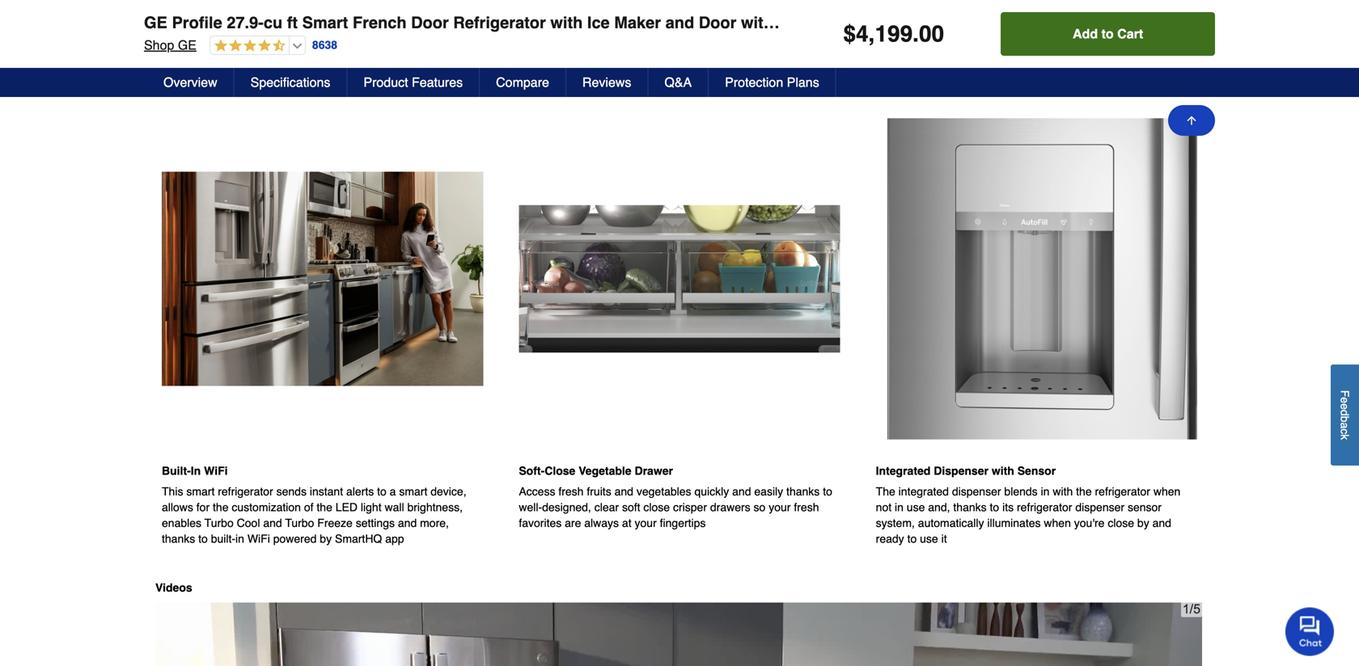 Task type: describe. For each thing, give the bounding box(es) containing it.
access
[[519, 486, 556, 499]]

1 vertical spatial use
[[920, 533, 939, 546]]

door up food
[[699, 13, 737, 32]]

used
[[1162, 46, 1187, 59]]

like
[[464, 30, 481, 43]]

thanks inside integrated dispenser with sensor the integrated dispenser blends in with the refrigerator when not in use and, thanks to its refrigerator dispenser sensor system, automatically illuminates when you're close by and ready to use it
[[954, 501, 987, 514]]

1 horizontal spatial dispenser
[[1076, 501, 1125, 514]]

favorites
[[519, 517, 562, 530]]

1 smart from the left
[[186, 486, 215, 498]]

1 vertical spatial wifi
[[248, 533, 270, 546]]

soft-
[[519, 465, 545, 478]]

innovative
[[267, 46, 318, 59]]

q&a
[[665, 75, 692, 90]]

steel)
[[1079, 13, 1123, 32]]

brightness,
[[407, 501, 463, 514]]

wine inside door-in-door storage easily store and access your favorites, including taller items like wine bottles, with an innovative door in door design and convenient rotating bin
[[162, 46, 185, 59]]

enjoy more storage flexibility and better organization with a refrigerator caddy that can store a range of items and be used as an adjustable drawer divider
[[876, 30, 1187, 75]]

f e e d b a c k button
[[1331, 365, 1360, 466]]

sends
[[276, 486, 307, 498]]

rotating
[[220, 62, 258, 75]]

so
[[754, 501, 766, 514]]

bottles,
[[188, 46, 225, 59]]

the inside adjustable temperature drawer this adjustable temperature refrigerator drawer has 4-settings that let you store specific types of food and drink at the ideal temperature, including meat, beverages, snacks or wine
[[777, 46, 793, 59]]

built-
[[211, 533, 236, 546]]

cart
[[1118, 26, 1144, 41]]

energy
[[1127, 13, 1195, 32]]

that for this
[[519, 46, 538, 59]]

1 horizontal spatial your
[[635, 517, 657, 530]]

at inside soft-close vegetable drawer access fresh fruits and vegetables quickly and easily thanks to well-designed, clear soft close crisper drawers so your fresh favorites are always at your fingertips
[[622, 517, 632, 530]]

overview button
[[147, 68, 234, 97]]

easily
[[162, 30, 192, 43]]

door-in-door storage easily store and access your favorites, including taller items like wine bottles, with an innovative door in door design and convenient rotating bin
[[162, 10, 481, 75]]

c
[[1339, 429, 1352, 435]]

and up app
[[398, 517, 417, 530]]

door-
[[162, 10, 192, 22]]

protection
[[725, 75, 784, 90]]

including inside door-in-door storage easily store and access your favorites, including taller items like wine bottles, with an innovative door in door design and convenient rotating bin
[[358, 30, 403, 43]]

drawer inside soft-close vegetable drawer access fresh fruits and vegetables quickly and easily thanks to well-designed, clear soft close crisper drawers so your fresh favorites are always at your fingertips
[[635, 465, 673, 478]]

door right '4-' at the right top
[[793, 13, 830, 32]]

1 vertical spatial ge
[[178, 38, 197, 53]]

its
[[1003, 501, 1014, 514]]

refrigerator
[[453, 13, 546, 32]]

store inside enjoy more storage flexibility and better organization with a refrigerator caddy that can store a range of items and be used as an adjustable drawer divider
[[1012, 46, 1037, 59]]

refrigerator inside enjoy more storage flexibility and better organization with a refrigerator caddy that can store a range of items and be used as an adjustable drawer divider
[[876, 46, 932, 59]]

to inside button
[[1102, 26, 1114, 41]]

4,199
[[856, 21, 913, 47]]

compare
[[496, 75, 550, 90]]

in inside door-in-door storage easily store and access your favorites, including taller items like wine bottles, with an innovative door in door design and convenient rotating bin
[[347, 46, 356, 59]]

vegetables
[[637, 486, 692, 499]]

the right the for
[[213, 501, 229, 514]]

fruits
[[587, 486, 612, 499]]

cool
[[237, 517, 260, 530]]

built-in wifi this smart refrigerator sends instant alerts to a smart device, allows for the customization of the led light wall brightness, enables turbo cool and turbo freeze settings and more, thanks to built-in wifi powered by smarthq app
[[162, 465, 467, 546]]

fingertips
[[660, 517, 706, 530]]

0 horizontal spatial ge
[[144, 13, 167, 32]]

and down taller
[[421, 46, 440, 59]]

a inside button
[[1339, 423, 1352, 429]]

2 smart from the left
[[399, 486, 428, 498]]

bin
[[261, 62, 276, 75]]

specifications button
[[234, 68, 348, 97]]

storage
[[937, 30, 975, 43]]

store inside door-in-door storage easily store and access your favorites, including taller items like wine bottles, with an innovative door in door design and convenient rotating bin
[[195, 30, 220, 43]]

freeze
[[317, 517, 353, 530]]

0 horizontal spatial when
[[1044, 517, 1072, 530]]

star
[[1200, 13, 1243, 32]]

divider
[[1000, 62, 1033, 75]]

f
[[1339, 391, 1352, 397]]

b
[[1339, 416, 1352, 423]]

meat,
[[634, 62, 663, 75]]

ready
[[876, 533, 905, 546]]

with up blends
[[992, 465, 1015, 478]]

quickly
[[695, 486, 729, 499]]

chat invite button image
[[1286, 607, 1335, 657]]

smarthq
[[335, 533, 382, 546]]

better
[[1046, 30, 1075, 43]]

product features
[[364, 75, 463, 90]]

door up design
[[411, 13, 449, 32]]

blends
[[1005, 486, 1038, 499]]

for
[[197, 501, 210, 514]]

and up soft
[[615, 486, 634, 499]]

wall
[[385, 501, 404, 514]]

0 horizontal spatial wifi
[[204, 465, 228, 478]]

with inside enjoy more storage flexibility and better organization with a refrigerator caddy that can store a range of items and be used as an adjustable drawer divider
[[1143, 30, 1163, 43]]

and inside integrated dispenser with sensor the integrated dispenser blends in with the refrigerator when not in use and, thanks to its refrigerator dispenser sensor system, automatically illuminates when you're close by and ready to use it
[[1153, 517, 1172, 530]]

refrigerator up sensor
[[1095, 486, 1151, 499]]

are
[[565, 517, 581, 530]]

temperature
[[580, 10, 648, 22]]

food
[[690, 46, 712, 59]]

well-
[[519, 501, 542, 514]]

close inside integrated dispenser with sensor the integrated dispenser blends in with the refrigerator when not in use and, thanks to its refrigerator dispenser sensor system, automatically illuminates when you're close by and ready to use it
[[1108, 517, 1135, 530]]

00
[[919, 21, 945, 47]]

temperature
[[598, 30, 660, 43]]

in inside the built-in wifi this smart refrigerator sends instant alerts to a smart device, allows for the customization of the led light wall brightness, enables turbo cool and turbo freeze settings and more, thanks to built-in wifi powered by smarthq app
[[236, 533, 244, 546]]

you
[[556, 46, 575, 59]]

2 e from the top
[[1339, 404, 1352, 410]]

plans
[[787, 75, 820, 90]]

soft
[[622, 501, 641, 514]]

app
[[385, 533, 404, 546]]

close
[[545, 465, 576, 478]]

more
[[908, 30, 934, 43]]

range
[[1049, 46, 1078, 59]]

and up the drawers
[[733, 486, 751, 499]]

.
[[913, 21, 919, 47]]

has
[[759, 30, 777, 43]]

your inside door-in-door storage easily store and access your favorites, including taller items like wine bottles, with an innovative door in door design and convenient rotating bin
[[284, 30, 306, 43]]

ice
[[588, 13, 610, 32]]

within
[[741, 13, 788, 32]]

be
[[1146, 46, 1159, 59]]

shop
[[144, 38, 174, 53]]

organization
[[1078, 30, 1140, 43]]

cu
[[264, 13, 283, 32]]

this for this smart refrigerator sends instant alerts to a smart device, allows for the customization of the led light wall brightness, enables turbo cool and turbo freeze settings and more, thanks to built-in wifi powered by smarthq app
[[162, 486, 183, 498]]

0 horizontal spatial dispenser
[[952, 486, 1002, 499]]

and left access
[[224, 30, 242, 43]]

access
[[246, 30, 281, 43]]

ideal
[[796, 46, 820, 59]]

integrated dispenser with sensor the integrated dispenser blends in with the refrigerator when not in use and, thanks to its refrigerator dispenser sensor system, automatically illuminates when you're close by and ready to use it
[[876, 465, 1181, 546]]

profile
[[172, 13, 222, 32]]

drawer inside enjoy more storage flexibility and better organization with a refrigerator caddy that can store a range of items and be used as an adjustable drawer divider
[[962, 62, 997, 75]]

with up you
[[551, 13, 583, 32]]

2 door from the left
[[359, 46, 382, 59]]

storage
[[236, 10, 278, 22]]

enjoy
[[876, 30, 905, 43]]

1 horizontal spatial fresh
[[794, 501, 819, 514]]

in down sensor
[[1041, 486, 1050, 499]]

types
[[647, 46, 674, 59]]



Task type: vqa. For each thing, say whether or not it's contained in the screenshot.
Installation related to Gutter Installation
no



Task type: locate. For each thing, give the bounding box(es) containing it.
in right not
[[895, 501, 904, 514]]

integrated
[[899, 486, 949, 499]]

this for this adjustable temperature refrigerator drawer has 4-settings that let you store specific types of food and drink at the ideal temperature, including meat, beverages, snacks or wine
[[519, 30, 540, 43]]

0 horizontal spatial turbo
[[205, 517, 234, 530]]

by down "freeze"
[[320, 533, 332, 546]]

a
[[1166, 30, 1172, 43], [1040, 46, 1046, 59], [1339, 423, 1352, 429], [390, 486, 396, 498]]

turbo
[[205, 517, 234, 530], [285, 517, 314, 530]]

drawer
[[651, 10, 690, 22], [635, 465, 673, 478]]

this down adjustable
[[519, 30, 540, 43]]

an right "as"
[[891, 62, 904, 75]]

it
[[942, 533, 947, 546]]

settings down light
[[356, 517, 395, 530]]

1 horizontal spatial wifi
[[248, 533, 270, 546]]

drawer
[[721, 30, 756, 43], [962, 62, 997, 75]]

dispenser
[[934, 465, 989, 478]]

adjustable up you
[[544, 30, 595, 43]]

0 horizontal spatial at
[[622, 517, 632, 530]]

0 horizontal spatial drawer
[[721, 30, 756, 43]]

0 horizontal spatial items
[[434, 30, 461, 43]]

at inside adjustable temperature drawer this adjustable temperature refrigerator drawer has 4-settings that let you store specific types of food and drink at the ideal temperature, including meat, beverages, snacks or wine
[[765, 46, 774, 59]]

to up light
[[377, 486, 387, 498]]

product features button
[[348, 68, 480, 97]]

0 vertical spatial an
[[251, 46, 264, 59]]

with down sensor
[[1053, 486, 1073, 499]]

0 horizontal spatial that
[[519, 46, 538, 59]]

0 horizontal spatial including
[[358, 30, 403, 43]]

1 turbo from the left
[[205, 517, 234, 530]]

4-
[[780, 30, 791, 43]]

your down the easily
[[769, 501, 791, 514]]

in
[[347, 46, 356, 59], [1041, 486, 1050, 499], [895, 501, 904, 514], [236, 533, 244, 546]]

1 vertical spatial thanks
[[954, 501, 987, 514]]

sensor
[[1128, 501, 1162, 514]]

drawers
[[711, 501, 751, 514]]

0 horizontal spatial this
[[162, 486, 183, 498]]

2 vertical spatial thanks
[[162, 533, 195, 546]]

2 vertical spatial your
[[635, 517, 657, 530]]

1 horizontal spatial thanks
[[787, 486, 820, 499]]

use down integrated
[[907, 501, 925, 514]]

your up 'innovative'
[[284, 30, 306, 43]]

store inside adjustable temperature drawer this adjustable temperature refrigerator drawer has 4-settings that let you store specific types of food and drink at the ideal temperature, including meat, beverages, snacks or wine
[[578, 46, 603, 59]]

2 horizontal spatial store
[[1012, 46, 1037, 59]]

2 horizontal spatial thanks
[[954, 501, 987, 514]]

1 vertical spatial your
[[769, 501, 791, 514]]

including up reviews
[[586, 62, 631, 75]]

1 vertical spatial by
[[320, 533, 332, 546]]

27.9-
[[227, 13, 264, 32]]

1 horizontal spatial turbo
[[285, 517, 314, 530]]

close inside soft-close vegetable drawer access fresh fruits and vegetables quickly and easily thanks to well-designed, clear soft close crisper drawers so your fresh favorites are always at your fingertips
[[644, 501, 670, 514]]

a up the k
[[1339, 423, 1352, 429]]

1 vertical spatial an
[[891, 62, 904, 75]]

thanks up the automatically
[[954, 501, 987, 514]]

0 horizontal spatial of
[[304, 501, 314, 514]]

turbo up built-
[[205, 517, 234, 530]]

that inside enjoy more storage flexibility and better organization with a refrigerator caddy that can store a range of items and be used as an adjustable drawer divider
[[968, 46, 987, 59]]

0 vertical spatial wine
[[162, 46, 185, 59]]

items inside door-in-door storage easily store and access your favorites, including taller items like wine bottles, with an innovative door in door design and convenient rotating bin
[[434, 30, 461, 43]]

to left its
[[990, 501, 1000, 514]]

$
[[844, 21, 856, 47]]

that left the let
[[519, 46, 538, 59]]

0 horizontal spatial an
[[251, 46, 264, 59]]

including inside adjustable temperature drawer this adjustable temperature refrigerator drawer has 4-settings that let you store specific types of food and drink at the ideal temperature, including meat, beverages, snacks or wine
[[586, 62, 631, 75]]

refrigerator up food
[[663, 30, 718, 43]]

1 vertical spatial close
[[1108, 517, 1135, 530]]

this inside adjustable temperature drawer this adjustable temperature refrigerator drawer has 4-settings that let you store specific types of food and drink at the ideal temperature, including meat, beverages, snacks or wine
[[519, 30, 540, 43]]

that
[[519, 46, 538, 59], [968, 46, 987, 59]]

add
[[1073, 26, 1098, 41]]

1 vertical spatial fresh
[[794, 501, 819, 514]]

can
[[990, 46, 1009, 59]]

that for flexibility
[[968, 46, 987, 59]]

0 horizontal spatial fresh
[[559, 486, 584, 499]]

0 horizontal spatial adjustable
[[544, 30, 595, 43]]

1 horizontal spatial including
[[586, 62, 631, 75]]

d
[[1339, 410, 1352, 416]]

with up rotating
[[228, 46, 248, 59]]

this inside the built-in wifi this smart refrigerator sends instant alerts to a smart device, allows for the customization of the led light wall brightness, enables turbo cool and turbo freeze settings and more, thanks to built-in wifi powered by smarthq app
[[162, 486, 183, 498]]

a left range
[[1040, 46, 1046, 59]]

thanks down enables
[[162, 533, 195, 546]]

by inside the built-in wifi this smart refrigerator sends instant alerts to a smart device, allows for the customization of the led light wall brightness, enables turbo cool and turbo freeze settings and more, thanks to built-in wifi powered by smarthq app
[[320, 533, 332, 546]]

and right food
[[715, 46, 734, 59]]

drawer inside adjustable temperature drawer this adjustable temperature refrigerator drawer has 4-settings that let you store specific types of food and drink at the ideal temperature, including meat, beverages, snacks or wine
[[721, 30, 756, 43]]

0 horizontal spatial smart
[[186, 486, 215, 498]]

settings inside adjustable temperature drawer this adjustable temperature refrigerator drawer has 4-settings that let you store specific types of food and drink at the ideal temperature, including meat, beverages, snacks or wine
[[791, 30, 830, 43]]

1 horizontal spatial when
[[1154, 486, 1181, 499]]

0 vertical spatial this
[[519, 30, 540, 43]]

adjustable
[[544, 30, 595, 43], [907, 62, 959, 75]]

to right add
[[1102, 26, 1114, 41]]

a up wall in the left bottom of the page
[[390, 486, 396, 498]]

1 vertical spatial items
[[1094, 46, 1121, 59]]

illuminates
[[988, 517, 1041, 530]]

wine right the or
[[777, 62, 800, 75]]

turbo up powered
[[285, 517, 314, 530]]

0 horizontal spatial store
[[195, 30, 220, 43]]

adjustable inside adjustable temperature drawer this adjustable temperature refrigerator drawer has 4-settings that let you store specific types of food and drink at the ideal temperature, including meat, beverages, snacks or wine
[[544, 30, 595, 43]]

refrigerator up customization
[[218, 486, 273, 498]]

add to cart
[[1073, 26, 1144, 41]]

smart
[[302, 13, 348, 32]]

and up types
[[666, 13, 695, 32]]

that inside adjustable temperature drawer this adjustable temperature refrigerator drawer has 4-settings that let you store specific types of food and drink at the ideal temperature, including meat, beverages, snacks or wine
[[519, 46, 538, 59]]

e up b
[[1339, 404, 1352, 410]]

in down favorites,
[[347, 46, 356, 59]]

drawer up vegetables
[[635, 465, 673, 478]]

clear
[[595, 501, 619, 514]]

thanks right the easily
[[787, 486, 820, 499]]

refrigerator down enjoy at the right of page
[[876, 46, 932, 59]]

alerts
[[346, 486, 374, 498]]

1 horizontal spatial this
[[519, 30, 540, 43]]

1 horizontal spatial that
[[968, 46, 987, 59]]

0 horizontal spatial by
[[320, 533, 332, 546]]

1 vertical spatial dispenser
[[1076, 501, 1125, 514]]

0 horizontal spatial wine
[[162, 46, 185, 59]]

0 vertical spatial settings
[[791, 30, 830, 43]]

0 vertical spatial drawer
[[721, 30, 756, 43]]

ge up convenient
[[178, 38, 197, 53]]

0 vertical spatial items
[[434, 30, 461, 43]]

0 vertical spatial ge
[[144, 13, 167, 32]]

1 vertical spatial drawer
[[635, 465, 673, 478]]

and
[[666, 13, 695, 32], [224, 30, 242, 43], [1024, 30, 1043, 43], [421, 46, 440, 59], [715, 46, 734, 59], [1124, 46, 1143, 59], [615, 486, 634, 499], [733, 486, 751, 499], [263, 517, 282, 530], [398, 517, 417, 530], [1153, 517, 1172, 530]]

taller
[[406, 30, 431, 43]]

an inside enjoy more storage flexibility and better organization with a refrigerator caddy that can store a range of items and be used as an adjustable drawer divider
[[891, 62, 904, 75]]

drawer inside adjustable temperature drawer this adjustable temperature refrigerator drawer has 4-settings that let you store specific types of food and drink at the ideal temperature, including meat, beverages, snacks or wine
[[651, 10, 690, 22]]

ge up shop
[[144, 13, 167, 32]]

items left like
[[434, 30, 461, 43]]

to inside soft-close vegetable drawer access fresh fruits and vegetables quickly and easily thanks to well-designed, clear soft close crisper drawers so your fresh favorites are always at your fingertips
[[823, 486, 833, 499]]

close down sensor
[[1108, 517, 1135, 530]]

resistant
[[931, 13, 999, 32]]

store up bottles,
[[195, 30, 220, 43]]

this up allows
[[162, 486, 183, 498]]

you're
[[1075, 517, 1105, 530]]

1 horizontal spatial close
[[1108, 517, 1135, 530]]

this
[[519, 30, 540, 43], [162, 486, 183, 498]]

1 vertical spatial drawer
[[962, 62, 997, 75]]

at down soft
[[622, 517, 632, 530]]

1 vertical spatial at
[[622, 517, 632, 530]]

0 vertical spatial use
[[907, 501, 925, 514]]

built-
[[162, 465, 191, 478]]

store up divider
[[1012, 46, 1037, 59]]

an inside door-in-door storage easily store and access your favorites, including taller items like wine bottles, with an innovative door in door design and convenient rotating bin
[[251, 46, 264, 59]]

when up sensor
[[1154, 486, 1181, 499]]

ge
[[144, 13, 167, 32], [178, 38, 197, 53]]

settings inside the built-in wifi this smart refrigerator sends instant alerts to a smart device, allows for the customization of the led light wall brightness, enables turbo cool and turbo freeze settings and more, thanks to built-in wifi powered by smarthq app
[[356, 517, 395, 530]]

a up used
[[1166, 30, 1172, 43]]

1 that from the left
[[519, 46, 538, 59]]

to left built-
[[198, 533, 208, 546]]

including up design
[[358, 30, 403, 43]]

and down customization
[[263, 517, 282, 530]]

drawer up types
[[651, 10, 690, 22]]

by down sensor
[[1138, 517, 1150, 530]]

0 vertical spatial wifi
[[204, 465, 228, 478]]

0 vertical spatial close
[[644, 501, 670, 514]]

to left the
[[823, 486, 833, 499]]

or
[[763, 62, 774, 75]]

compare button
[[480, 68, 567, 97]]

1 horizontal spatial an
[[891, 62, 904, 75]]

automatically
[[918, 517, 985, 530]]

as
[[876, 62, 888, 75]]

stainless
[[1003, 13, 1074, 32]]

1 horizontal spatial at
[[765, 46, 774, 59]]

of for built-in wifi this smart refrigerator sends instant alerts to a smart device, allows for the customization of the led light wall brightness, enables turbo cool and turbo freeze settings and more, thanks to built-in wifi powered by smarthq app
[[304, 501, 314, 514]]

protection plans
[[725, 75, 820, 90]]

beverages,
[[666, 62, 722, 75]]

let
[[541, 46, 553, 59]]

maker
[[615, 13, 661, 32]]

door left "storage"
[[206, 10, 232, 22]]

1 horizontal spatial by
[[1138, 517, 1150, 530]]

arrow up image
[[1186, 114, 1199, 127]]

wine down easily
[[162, 46, 185, 59]]

drawer down can
[[962, 62, 997, 75]]

items inside enjoy more storage flexibility and better organization with a refrigerator caddy that can store a range of items and be used as an adjustable drawer divider
[[1094, 46, 1121, 59]]

1 vertical spatial this
[[162, 486, 183, 498]]

2 that from the left
[[968, 46, 987, 59]]

wine inside adjustable temperature drawer this adjustable temperature refrigerator drawer has 4-settings that let you store specific types of food and drink at the ideal temperature, including meat, beverages, snacks or wine
[[777, 62, 800, 75]]

wifi right in
[[204, 465, 228, 478]]

sensor
[[1018, 465, 1056, 478]]

dispenser up you're
[[1076, 501, 1125, 514]]

0 vertical spatial by
[[1138, 517, 1150, 530]]

door inside door-in-door storage easily store and access your favorites, including taller items like wine bottles, with an innovative door in door design and convenient rotating bin
[[206, 10, 232, 22]]

at up the or
[[765, 46, 774, 59]]

1 horizontal spatial items
[[1094, 46, 1121, 59]]

e
[[1339, 397, 1352, 404], [1339, 404, 1352, 410]]

of inside the built-in wifi this smart refrigerator sends instant alerts to a smart device, allows for the customization of the led light wall brightness, enables turbo cool and turbo freeze settings and more, thanks to built-in wifi powered by smarthq app
[[304, 501, 314, 514]]

integrated
[[876, 465, 931, 478]]

in-
[[192, 10, 206, 22]]

(fingerprint-
[[835, 13, 931, 32]]

by inside integrated dispenser with sensor the integrated dispenser blends in with the refrigerator when not in use and, thanks to its refrigerator dispenser sensor system, automatically illuminates when you're close by and ready to use it
[[1138, 517, 1150, 530]]

fresh right so
[[794, 501, 819, 514]]

dispenser down dispenser
[[952, 486, 1002, 499]]

1 vertical spatial wine
[[777, 62, 800, 75]]

f e e d b a c k
[[1339, 391, 1352, 440]]

refrigerator inside the built-in wifi this smart refrigerator sends instant alerts to a smart device, allows for the customization of the led light wall brightness, enables turbo cool and turbo freeze settings and more, thanks to built-in wifi powered by smarthq app
[[218, 486, 273, 498]]

4.5 stars image
[[210, 39, 286, 54]]

0 vertical spatial drawer
[[651, 10, 690, 22]]

french
[[353, 13, 407, 32]]

the up you're
[[1077, 486, 1092, 499]]

and,
[[929, 501, 951, 514]]

the inside integrated dispenser with sensor the integrated dispenser blends in with the refrigerator when not in use and, thanks to its refrigerator dispenser sensor system, automatically illuminates when you're close by and ready to use it
[[1077, 486, 1092, 499]]

0 vertical spatial thanks
[[787, 486, 820, 499]]

of down sends
[[304, 501, 314, 514]]

e up d
[[1339, 397, 1352, 404]]

drawer up drink
[[721, 30, 756, 43]]

refrigerator down blends
[[1017, 501, 1073, 514]]

the down '4-' at the right top
[[777, 46, 793, 59]]

store
[[195, 30, 220, 43], [578, 46, 603, 59], [1012, 46, 1037, 59]]

with inside door-in-door storage easily store and access your favorites, including taller items like wine bottles, with an innovative door in door design and convenient rotating bin
[[228, 46, 248, 59]]

items down organization
[[1094, 46, 1121, 59]]

adjustable inside enjoy more storage flexibility and better organization with a refrigerator caddy that can store a range of items and be used as an adjustable drawer divider
[[907, 62, 959, 75]]

your down soft
[[635, 517, 657, 530]]

an
[[251, 46, 264, 59], [891, 62, 904, 75]]

thanks inside soft-close vegetable drawer access fresh fruits and vegetables quickly and easily thanks to well-designed, clear soft close crisper drawers so your fresh favorites are always at your fingertips
[[787, 486, 820, 499]]

0 vertical spatial dispenser
[[952, 486, 1002, 499]]

overview
[[163, 75, 217, 90]]

your
[[284, 30, 306, 43], [769, 501, 791, 514], [635, 517, 657, 530]]

of inside adjustable temperature drawer this adjustable temperature refrigerator drawer has 4-settings that let you store specific types of food and drink at the ideal temperature, including meat, beverages, snacks or wine
[[677, 46, 687, 59]]

of left food
[[677, 46, 687, 59]]

device,
[[431, 486, 467, 498]]

1 horizontal spatial drawer
[[962, 62, 997, 75]]

1 vertical spatial adjustable
[[907, 62, 959, 75]]

that left can
[[968, 46, 987, 59]]

when left you're
[[1044, 517, 1072, 530]]

1 horizontal spatial wine
[[777, 62, 800, 75]]

a inside the built-in wifi this smart refrigerator sends instant alerts to a smart device, allows for the customization of the led light wall brightness, enables turbo cool and turbo freeze settings and more, thanks to built-in wifi powered by smarthq app
[[390, 486, 396, 498]]

more,
[[420, 517, 449, 530]]

2 horizontal spatial of
[[1082, 46, 1091, 59]]

smart up wall in the left bottom of the page
[[399, 486, 428, 498]]

0 horizontal spatial door
[[321, 46, 344, 59]]

refrigerator
[[663, 30, 718, 43], [876, 46, 932, 59], [218, 486, 273, 498], [1095, 486, 1151, 499], [1017, 501, 1073, 514]]

of inside enjoy more storage flexibility and better organization with a refrigerator caddy that can store a range of items and be used as an adjustable drawer divider
[[1082, 46, 1091, 59]]

to right ready
[[908, 533, 917, 546]]

adjustable down caddy
[[907, 62, 959, 75]]

1 horizontal spatial of
[[677, 46, 687, 59]]

1 horizontal spatial ge
[[178, 38, 197, 53]]

reviews button
[[567, 68, 649, 97]]

dispenser
[[952, 486, 1002, 499], [1076, 501, 1125, 514]]

and inside adjustable temperature drawer this adjustable temperature refrigerator drawer has 4-settings that let you store specific types of food and drink at the ideal temperature, including meat, beverages, snacks or wine
[[715, 46, 734, 59]]

1 horizontal spatial adjustable
[[907, 62, 959, 75]]

1 door from the left
[[321, 46, 344, 59]]

wifi down cool
[[248, 533, 270, 546]]

and down cart
[[1124, 46, 1143, 59]]

1 vertical spatial including
[[586, 62, 631, 75]]

1 horizontal spatial settings
[[791, 30, 830, 43]]

fresh up designed,
[[559, 486, 584, 499]]

1 horizontal spatial smart
[[399, 486, 428, 498]]

of down add
[[1082, 46, 1091, 59]]

shop ge
[[144, 38, 197, 53]]

0 horizontal spatial settings
[[356, 517, 395, 530]]

2 turbo from the left
[[285, 517, 314, 530]]

1 horizontal spatial store
[[578, 46, 603, 59]]

0 vertical spatial including
[[358, 30, 403, 43]]

not
[[876, 501, 892, 514]]

powered
[[273, 533, 317, 546]]

0 horizontal spatial your
[[284, 30, 306, 43]]

store right you
[[578, 46, 603, 59]]

in
[[191, 465, 201, 478]]

0 vertical spatial fresh
[[559, 486, 584, 499]]

2 horizontal spatial your
[[769, 501, 791, 514]]

features
[[412, 75, 463, 90]]

caddy
[[935, 46, 965, 59]]

0 vertical spatial at
[[765, 46, 774, 59]]

0 horizontal spatial thanks
[[162, 533, 195, 546]]

1 vertical spatial settings
[[356, 517, 395, 530]]

1 vertical spatial when
[[1044, 517, 1072, 530]]

door down favorites,
[[321, 46, 344, 59]]

with up be
[[1143, 30, 1163, 43]]

the down instant
[[317, 501, 333, 514]]

1 horizontal spatial door
[[359, 46, 382, 59]]

thanks inside the built-in wifi this smart refrigerator sends instant alerts to a smart device, allows for the customization of the led light wall brightness, enables turbo cool and turbo freeze settings and more, thanks to built-in wifi powered by smarthq app
[[162, 533, 195, 546]]

and left better
[[1024, 30, 1043, 43]]

0 vertical spatial when
[[1154, 486, 1181, 499]]

and down sensor
[[1153, 517, 1172, 530]]

designed,
[[542, 501, 592, 514]]

1 e from the top
[[1339, 397, 1352, 404]]

led
[[336, 501, 358, 514]]

0 horizontal spatial close
[[644, 501, 670, 514]]

settings up ideal
[[791, 30, 830, 43]]

in down cool
[[236, 533, 244, 546]]

close down vegetables
[[644, 501, 670, 514]]

favorites,
[[309, 30, 355, 43]]

door down french
[[359, 46, 382, 59]]

protection plans button
[[709, 68, 837, 97]]

the
[[777, 46, 793, 59], [1077, 486, 1092, 499], [213, 501, 229, 514], [317, 501, 333, 514]]

convenient
[[162, 62, 217, 75]]

smart up the for
[[186, 486, 215, 498]]

of for adjustable temperature drawer this adjustable temperature refrigerator drawer has 4-settings that let you store specific types of food and drink at the ideal temperature, including meat, beverages, snacks or wine
[[677, 46, 687, 59]]

0 vertical spatial adjustable
[[544, 30, 595, 43]]

refrigerator inside adjustable temperature drawer this adjustable temperature refrigerator drawer has 4-settings that let you store specific types of food and drink at the ideal temperature, including meat, beverages, snacks or wine
[[663, 30, 718, 43]]

0 vertical spatial your
[[284, 30, 306, 43]]

use left it
[[920, 533, 939, 546]]



